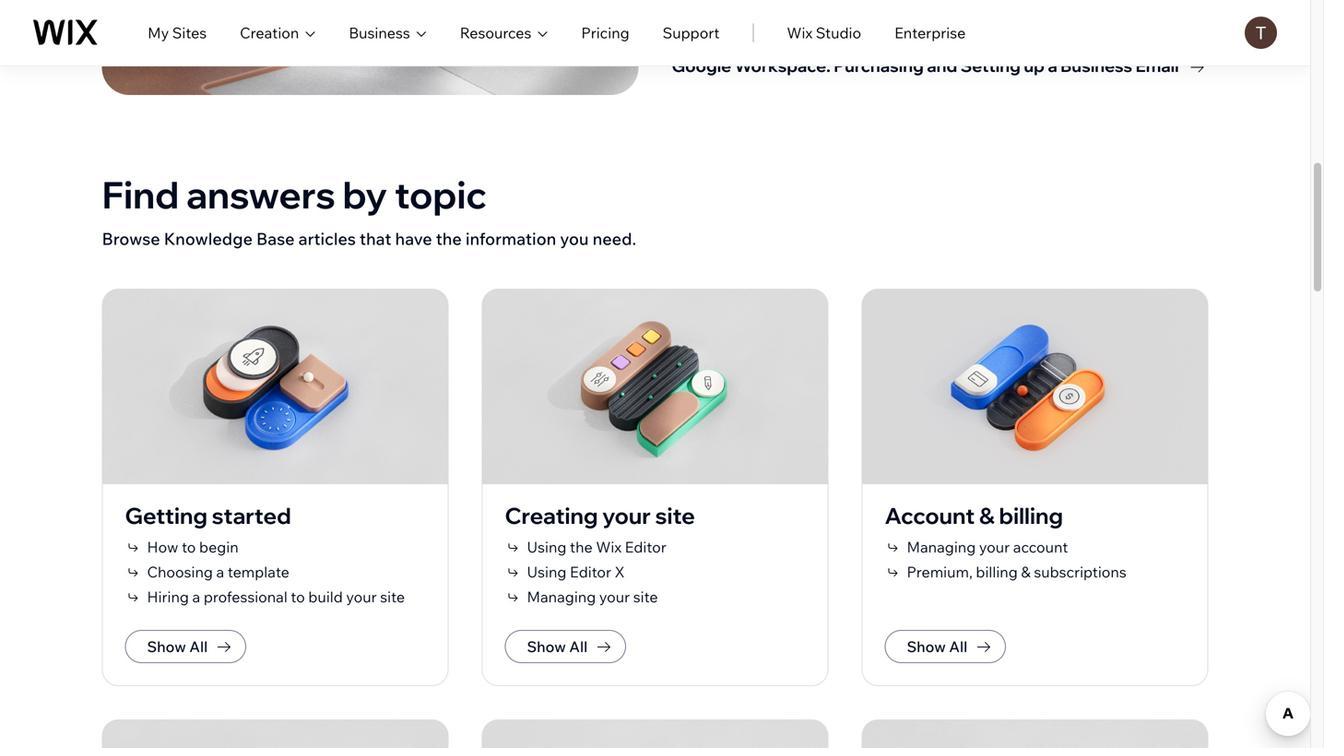 Task type: describe. For each thing, give the bounding box(es) containing it.
email
[[1136, 55, 1179, 76]]

using editor x link
[[505, 561, 625, 583]]

premium, billing & subscriptions link
[[885, 561, 1127, 583]]

business inside dropdown button
[[349, 24, 410, 42]]

all for creating
[[570, 637, 588, 656]]

account & billing
[[885, 502, 1064, 529]]

getting started
[[125, 502, 291, 529]]

resources
[[460, 24, 532, 42]]

google
[[672, 55, 732, 76]]

site for creating your site
[[655, 502, 695, 529]]

1 vertical spatial &
[[1021, 563, 1031, 581]]

need.
[[593, 228, 637, 249]]

google workspace: purchasing and setting up a business email link
[[672, 49, 1209, 78]]

support link
[[663, 22, 720, 44]]

business
[[758, 36, 803, 45]]

and
[[927, 55, 958, 76]]

premium, billing & subscriptions
[[907, 563, 1127, 581]]

editor inside using the wix editor link
[[625, 538, 667, 556]]

all for getting
[[189, 637, 208, 656]]

managing for managing your account
[[907, 538, 976, 556]]

3d buttons with pictures of letters and icons, in a variety of colors and textures. image
[[102, 0, 639, 95]]

wix studio
[[787, 24, 862, 42]]

connecting a domain topic image image
[[482, 719, 829, 748]]

resources button
[[460, 22, 548, 44]]

show all for account
[[907, 637, 968, 656]]

professional
[[204, 588, 288, 606]]

0 vertical spatial a
[[1048, 55, 1058, 76]]

show all for getting
[[147, 637, 208, 656]]

using editor x
[[527, 563, 625, 581]]

a for professional
[[192, 588, 200, 606]]

creating your site
[[505, 502, 695, 529]]

getting started topic image image
[[102, 289, 449, 484]]

using the wix editor link
[[505, 536, 667, 558]]

your for managing your business
[[731, 36, 756, 45]]

show all link for getting
[[125, 630, 246, 663]]

site inside 'link'
[[380, 588, 405, 606]]

base
[[256, 228, 295, 249]]

business button
[[349, 22, 427, 44]]

choosing a template
[[147, 563, 290, 581]]

have
[[395, 228, 432, 249]]

creating your site link
[[505, 501, 695, 536]]

billing inside account & billing link
[[999, 502, 1064, 529]]

choosing a template link
[[125, 561, 290, 583]]

show all for creating
[[527, 637, 588, 656]]

creating your site topic image image
[[482, 289, 829, 484]]

template
[[228, 563, 290, 581]]

managing for managing your site
[[527, 588, 596, 606]]

account
[[1014, 538, 1069, 556]]

show all button for getting
[[125, 630, 246, 663]]

hiring a professional to build your site link
[[125, 586, 405, 608]]

premium,
[[907, 563, 973, 581]]

my sites link
[[148, 22, 207, 44]]

to inside how to begin link
[[182, 538, 196, 556]]

your for creating your site
[[603, 502, 651, 529]]

using for using editor x
[[527, 563, 567, 581]]

build
[[308, 588, 343, 606]]

1 vertical spatial the
[[570, 538, 593, 556]]

started
[[212, 502, 291, 529]]

subscriptions
[[1034, 563, 1127, 581]]

creating
[[505, 502, 598, 529]]

using the wix editor
[[527, 538, 667, 556]]

studio
[[816, 24, 862, 42]]

support
[[663, 24, 720, 42]]

purchasing
[[834, 55, 924, 76]]

creation
[[240, 24, 299, 42]]

answers
[[186, 171, 336, 218]]

wix inside wix studio link
[[787, 24, 813, 42]]

pricing
[[581, 24, 630, 42]]

choosing
[[147, 563, 213, 581]]

sites
[[172, 24, 207, 42]]

1 vertical spatial business
[[1061, 55, 1133, 76]]

show all link for creating
[[505, 630, 627, 663]]

find
[[102, 171, 179, 218]]

0 vertical spatial the
[[436, 228, 462, 249]]

wix studio link
[[787, 22, 862, 44]]



Task type: vqa. For each thing, say whether or not it's contained in the screenshot.
template's the a
yes



Task type: locate. For each thing, give the bounding box(es) containing it.
1 show all link from the left
[[125, 630, 246, 663]]

1 vertical spatial wix
[[596, 538, 622, 556]]

managing inside managing your business link
[[678, 36, 728, 45]]

profile image image
[[1245, 17, 1278, 49]]

1 vertical spatial using
[[527, 563, 567, 581]]

wix up workspace:
[[787, 24, 813, 42]]

show all link down managing your site link
[[505, 630, 627, 663]]

business
[[349, 24, 410, 42], [1061, 55, 1133, 76]]

2 show all from the left
[[527, 637, 588, 656]]

your up the premium, billing & subscriptions link
[[979, 538, 1010, 556]]

0 horizontal spatial show
[[147, 637, 186, 656]]

2 show all link from the left
[[505, 630, 627, 663]]

1 vertical spatial a
[[216, 563, 224, 581]]

x
[[615, 563, 625, 581]]

workspace:
[[735, 55, 831, 76]]

setting
[[961, 55, 1021, 76]]

show for getting
[[147, 637, 186, 656]]

all down managing your site link
[[570, 637, 588, 656]]

my sites
[[148, 24, 207, 42]]

0 horizontal spatial wix
[[596, 538, 622, 556]]

1 horizontal spatial a
[[216, 563, 224, 581]]

browse
[[102, 228, 160, 249]]

1 horizontal spatial show all button
[[505, 630, 627, 663]]

a
[[1048, 55, 1058, 76], [216, 563, 224, 581], [192, 588, 200, 606]]

show all button
[[125, 630, 246, 663], [505, 630, 627, 663], [885, 630, 1007, 663]]

managing your business
[[678, 36, 803, 45]]

hiring
[[147, 588, 189, 606]]

site for managing your site
[[633, 588, 658, 606]]

1 horizontal spatial show all
[[527, 637, 588, 656]]

find answers by topic
[[102, 171, 487, 218]]

billing
[[999, 502, 1064, 529], [976, 563, 1018, 581]]

show all link for account
[[885, 630, 1007, 663]]

0 horizontal spatial the
[[436, 228, 462, 249]]

site up using the wix editor
[[655, 502, 695, 529]]

1 all from the left
[[189, 637, 208, 656]]

2 horizontal spatial show
[[907, 637, 946, 656]]

up
[[1024, 55, 1045, 76]]

your up using the wix editor
[[603, 502, 651, 529]]

editor up managing your site at bottom
[[570, 563, 612, 581]]

1 horizontal spatial all
[[570, 637, 588, 656]]

0 horizontal spatial all
[[189, 637, 208, 656]]

how
[[147, 538, 178, 556]]

1 horizontal spatial wix
[[787, 24, 813, 42]]

a inside 'link'
[[192, 588, 200, 606]]

managing your site
[[527, 588, 658, 606]]

all for account
[[950, 637, 968, 656]]

you
[[560, 228, 589, 249]]

show all
[[147, 637, 208, 656], [527, 637, 588, 656], [907, 637, 968, 656]]

getting started link
[[125, 501, 291, 536]]

show all button down hiring
[[125, 630, 246, 663]]

topic
[[395, 171, 487, 218]]

0 vertical spatial &
[[979, 502, 995, 529]]

managing your business link
[[672, 32, 1209, 49]]

editor down creating your site link in the bottom of the page
[[625, 538, 667, 556]]

0 horizontal spatial show all
[[147, 637, 208, 656]]

the up the using editor x at the left bottom of the page
[[570, 538, 593, 556]]

0 horizontal spatial a
[[192, 588, 200, 606]]

pricing link
[[581, 22, 630, 44]]

managing down using editor x link
[[527, 588, 596, 606]]

using the wix mobile apps topic image image
[[102, 719, 449, 748]]

show for creating
[[527, 637, 566, 656]]

begin
[[199, 538, 239, 556]]

1 horizontal spatial editor
[[625, 538, 667, 556]]

account & billing topic image image
[[862, 289, 1209, 484]]

show all button for account
[[885, 630, 1007, 663]]

that
[[360, 228, 392, 249]]

show all link
[[125, 630, 246, 663], [505, 630, 627, 663], [885, 630, 1007, 663]]

using up managing your site link
[[527, 563, 567, 581]]

a right up in the right top of the page
[[1048, 55, 1058, 76]]

0 vertical spatial wix
[[787, 24, 813, 42]]

3 all from the left
[[950, 637, 968, 656]]

site
[[655, 502, 695, 529], [380, 588, 405, 606], [633, 588, 658, 606]]

3 show all link from the left
[[885, 630, 1007, 663]]

managing your site link
[[505, 586, 658, 608]]

2 horizontal spatial a
[[1048, 55, 1058, 76]]

0 vertical spatial to
[[182, 538, 196, 556]]

0 vertical spatial business
[[349, 24, 410, 42]]

managing
[[678, 36, 728, 45], [907, 538, 976, 556], [527, 588, 596, 606]]

editor
[[625, 538, 667, 556], [570, 563, 612, 581]]

your
[[731, 36, 756, 45], [603, 502, 651, 529], [979, 538, 1010, 556], [346, 588, 377, 606], [599, 588, 630, 606]]

billing down managing your account
[[976, 563, 1018, 581]]

wix
[[787, 24, 813, 42], [596, 538, 622, 556]]

& down the "account"
[[1021, 563, 1031, 581]]

1 horizontal spatial show all link
[[505, 630, 627, 663]]

2 show all button from the left
[[505, 630, 627, 663]]

information
[[466, 228, 557, 249]]

1 show from the left
[[147, 637, 186, 656]]

your down x
[[599, 588, 630, 606]]

& up managing your account
[[979, 502, 995, 529]]

your for managing your site
[[599, 588, 630, 606]]

your left business
[[731, 36, 756, 45]]

0 horizontal spatial to
[[182, 538, 196, 556]]

0 horizontal spatial managing
[[527, 588, 596, 606]]

wix inside using the wix editor link
[[596, 538, 622, 556]]

0 horizontal spatial &
[[979, 502, 995, 529]]

0 horizontal spatial editor
[[570, 563, 612, 581]]

all down 'professional'
[[189, 637, 208, 656]]

how to begin link
[[125, 536, 239, 558]]

site right 'build'
[[380, 588, 405, 606]]

1 show all from the left
[[147, 637, 208, 656]]

billing inside the premium, billing & subscriptions link
[[976, 563, 1018, 581]]

0 vertical spatial managing
[[678, 36, 728, 45]]

1 horizontal spatial show
[[527, 637, 566, 656]]

using for using the wix editor
[[527, 538, 567, 556]]

show all button for creating
[[505, 630, 627, 663]]

my
[[148, 24, 169, 42]]

2 vertical spatial a
[[192, 588, 200, 606]]

to
[[182, 538, 196, 556], [291, 588, 305, 606]]

account & billing link
[[885, 501, 1064, 536]]

managing up premium,
[[907, 538, 976, 556]]

knowledge
[[164, 228, 253, 249]]

show
[[147, 637, 186, 656], [527, 637, 566, 656], [907, 637, 946, 656]]

1 horizontal spatial to
[[291, 588, 305, 606]]

managing inside managing your account link
[[907, 538, 976, 556]]

a for template
[[216, 563, 224, 581]]

1 horizontal spatial managing
[[678, 36, 728, 45]]

managing inside managing your site link
[[527, 588, 596, 606]]

the
[[436, 228, 462, 249], [570, 538, 593, 556]]

show for account
[[907, 637, 946, 656]]

show all link down hiring
[[125, 630, 246, 663]]

editor inside using editor x link
[[570, 563, 612, 581]]

site down using the wix editor
[[633, 588, 658, 606]]

using up using editor x link
[[527, 538, 567, 556]]

0 vertical spatial billing
[[999, 502, 1064, 529]]

creation button
[[240, 22, 316, 44]]

0 horizontal spatial show all button
[[125, 630, 246, 663]]

2 horizontal spatial show all
[[907, 637, 968, 656]]

articles
[[299, 228, 356, 249]]

2 horizontal spatial show all link
[[885, 630, 1007, 663]]

show down managing your site link
[[527, 637, 566, 656]]

show down premium,
[[907, 637, 946, 656]]

3 show from the left
[[907, 637, 946, 656]]

show all link down premium,
[[885, 630, 1007, 663]]

2 vertical spatial managing
[[527, 588, 596, 606]]

show all button down managing your site link
[[505, 630, 627, 663]]

managing up google
[[678, 36, 728, 45]]

all
[[189, 637, 208, 656], [570, 637, 588, 656], [950, 637, 968, 656]]

hiring a professional to build your site
[[147, 588, 405, 606]]

to inside hiring a professional to build your site 'link'
[[291, 588, 305, 606]]

0 vertical spatial using
[[527, 538, 567, 556]]

3 show all button from the left
[[885, 630, 1007, 663]]

show all down premium,
[[907, 637, 968, 656]]

how to begin
[[147, 538, 239, 556]]

the right have
[[436, 228, 462, 249]]

&
[[979, 502, 995, 529], [1021, 563, 1031, 581]]

your right 'build'
[[346, 588, 377, 606]]

show down hiring
[[147, 637, 186, 656]]

your for managing your account
[[979, 538, 1010, 556]]

browse knowledge base articles that have the information you need.
[[102, 228, 637, 249]]

2 horizontal spatial managing
[[907, 538, 976, 556]]

1 using from the top
[[527, 538, 567, 556]]

2 horizontal spatial all
[[950, 637, 968, 656]]

1 vertical spatial to
[[291, 588, 305, 606]]

0 horizontal spatial business
[[349, 24, 410, 42]]

wix up x
[[596, 538, 622, 556]]

0 horizontal spatial show all link
[[125, 630, 246, 663]]

managing for managing your business
[[678, 36, 728, 45]]

by
[[343, 171, 387, 218]]

2 show from the left
[[527, 637, 566, 656]]

1 vertical spatial managing
[[907, 538, 976, 556]]

1 horizontal spatial the
[[570, 538, 593, 556]]

2 horizontal spatial show all button
[[885, 630, 1007, 663]]

billing up the "account"
[[999, 502, 1064, 529]]

1 horizontal spatial business
[[1061, 55, 1133, 76]]

managing your account
[[907, 538, 1069, 556]]

enterprise
[[895, 24, 966, 42]]

show all button down premium,
[[885, 630, 1007, 663]]

1 vertical spatial billing
[[976, 563, 1018, 581]]

using
[[527, 538, 567, 556], [527, 563, 567, 581]]

your inside 'link'
[[346, 588, 377, 606]]

show all down managing your site link
[[527, 637, 588, 656]]

show all down hiring
[[147, 637, 208, 656]]

3 show all from the left
[[907, 637, 968, 656]]

to left 'build'
[[291, 588, 305, 606]]

getting
[[125, 502, 208, 529]]

a down the begin
[[216, 563, 224, 581]]

0 vertical spatial editor
[[625, 538, 667, 556]]

enterprise link
[[895, 22, 966, 44]]

2 all from the left
[[570, 637, 588, 656]]

google workspace: purchasing and setting up a business email
[[672, 55, 1179, 76]]

a down choosing a template link
[[192, 588, 200, 606]]

account
[[885, 502, 975, 529]]

managing your business topic image image
[[862, 719, 1209, 748]]

managing your account link
[[885, 536, 1069, 558]]

1 horizontal spatial &
[[1021, 563, 1031, 581]]

1 show all button from the left
[[125, 630, 246, 663]]

to right how
[[182, 538, 196, 556]]

2 using from the top
[[527, 563, 567, 581]]

all down premium,
[[950, 637, 968, 656]]

1 vertical spatial editor
[[570, 563, 612, 581]]



